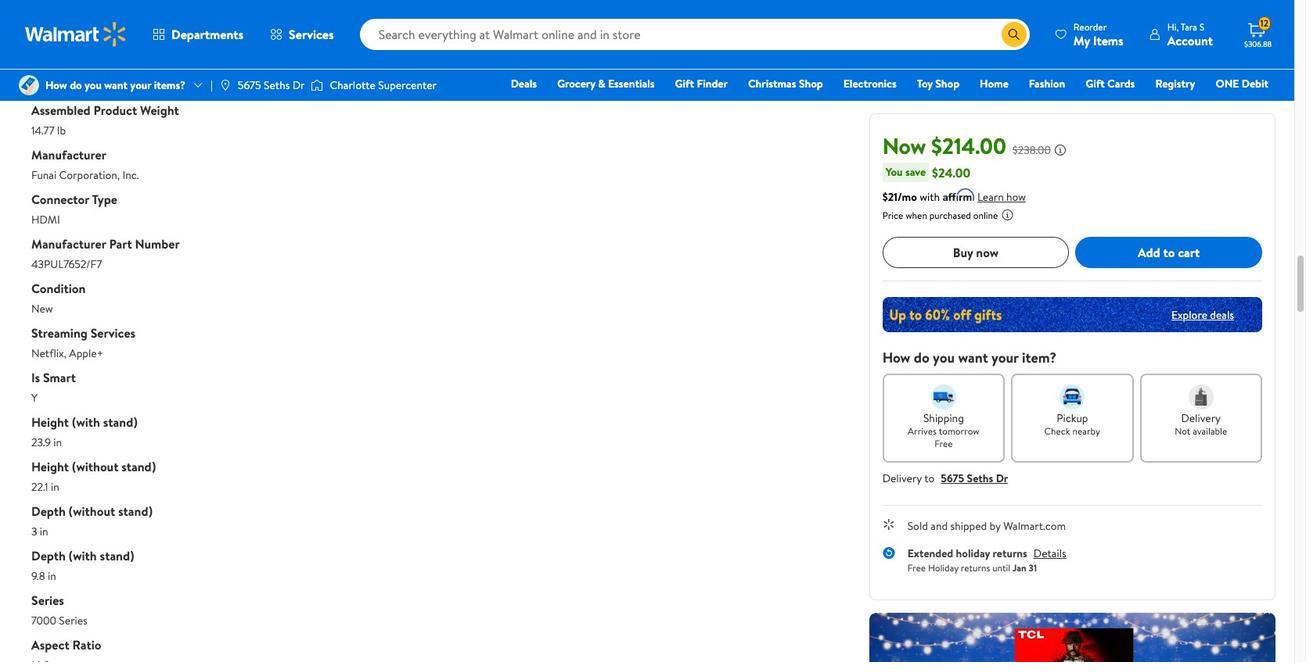 Task type: describe. For each thing, give the bounding box(es) containing it.
 image for how
[[19, 75, 39, 95]]

intent image for delivery image
[[1189, 385, 1214, 410]]

charlotte
[[330, 77, 376, 93]]

reorder
[[1074, 20, 1107, 33]]

rate
[[77, 13, 102, 30]]

to for delivery
[[925, 471, 935, 487]]

registry
[[1156, 76, 1196, 92]]

&
[[598, 76, 606, 92]]

0 horizontal spatial dr
[[293, 77, 305, 93]]

fashion link
[[1022, 75, 1073, 92]]

cart
[[1178, 244, 1200, 261]]

services inside the refresh rate 60 hz smart tv platform google tv assembled product weight 14.77 lb manufacturer funai corporation, inc. connector type hdmi manufacturer part number 43pul7652/f7 condition new streaming services netflix, apple+ is smart y height (with stand) 23.9 in height (without stand) 22.1 in depth (without stand) 3 in depth (with stand) 9.8 in series 7000 series
[[91, 325, 136, 342]]

in right 9.8
[[48, 569, 56, 585]]

items?
[[154, 77, 186, 93]]

buy now
[[953, 244, 999, 261]]

items
[[1093, 32, 1124, 49]]

 image for 5675
[[219, 79, 232, 92]]

aspect ratio
[[31, 637, 101, 654]]

Search search field
[[360, 19, 1030, 50]]

0 vertical spatial (without
[[72, 459, 118, 476]]

fashion
[[1029, 76, 1065, 92]]

product
[[94, 102, 137, 119]]

when
[[906, 209, 927, 222]]

charlotte supercenter
[[330, 77, 437, 93]]

0 horizontal spatial seths
[[264, 77, 290, 93]]

1 horizontal spatial seths
[[967, 471, 994, 487]]

explore deals link
[[1165, 301, 1241, 329]]

funai
[[31, 168, 56, 183]]

5675 seths dr
[[238, 77, 305, 93]]

to for add
[[1164, 244, 1175, 261]]

1 vertical spatial (without
[[69, 503, 115, 521]]

add to cart button
[[1076, 237, 1263, 268]]

arrives
[[908, 425, 937, 438]]

1 vertical spatial (with
[[69, 548, 97, 565]]

departments
[[171, 26, 244, 43]]

want for item?
[[958, 348, 988, 368]]

sold
[[908, 519, 928, 535]]

walmart+
[[1222, 98, 1269, 113]]

home link
[[973, 75, 1016, 92]]

streaming
[[31, 325, 88, 342]]

tomorrow
[[939, 425, 980, 438]]

delivery for to
[[883, 471, 922, 487]]

check
[[1045, 425, 1071, 438]]

save
[[906, 164, 926, 180]]

weight
[[140, 102, 179, 119]]

delivery for not
[[1181, 411, 1221, 427]]

1 vertical spatial tv
[[68, 78, 81, 94]]

0 vertical spatial series
[[31, 593, 64, 610]]

search icon image
[[1008, 28, 1021, 41]]

shipped
[[951, 519, 987, 535]]

jan
[[1013, 562, 1027, 575]]

ratio
[[72, 637, 101, 654]]

connector
[[31, 191, 89, 208]]

refresh rate 60 hz smart tv platform google tv assembled product weight 14.77 lb manufacturer funai corporation, inc. connector type hdmi manufacturer part number 43pul7652/f7 condition new streaming services netflix, apple+ is smart y height (with stand) 23.9 in height (without stand) 22.1 in depth (without stand) 3 in depth (with stand) 9.8 in series 7000 series
[[31, 13, 180, 629]]

1 depth from the top
[[31, 503, 66, 521]]

hdmi
[[31, 212, 60, 228]]

31
[[1029, 562, 1037, 575]]

until
[[993, 562, 1011, 575]]

hi, tara s account
[[1168, 20, 1213, 49]]

shop for toy shop
[[936, 76, 960, 92]]

walmart.com
[[1004, 519, 1066, 535]]

extended
[[908, 546, 954, 562]]

in right 23.9
[[53, 435, 62, 451]]

0 vertical spatial smart
[[31, 57, 64, 74]]

walmart image
[[25, 22, 127, 47]]

condition
[[31, 280, 86, 297]]

services inside popup button
[[289, 26, 334, 43]]

your for item?
[[992, 348, 1019, 368]]

1 horizontal spatial returns
[[993, 546, 1028, 562]]

learn how
[[978, 189, 1026, 205]]

12
[[1261, 17, 1269, 30]]

toy shop link
[[910, 75, 967, 92]]

account
[[1168, 32, 1213, 49]]

by
[[990, 519, 1001, 535]]

gift for gift cards
[[1086, 76, 1105, 92]]

how do you want your items?
[[45, 77, 186, 93]]

2 height from the top
[[31, 459, 69, 476]]

buy now button
[[883, 237, 1069, 268]]

and
[[931, 519, 948, 535]]

22.1
[[31, 480, 48, 495]]

2 depth from the top
[[31, 548, 66, 565]]

intent image for shipping image
[[931, 385, 956, 410]]

details button
[[1034, 546, 1067, 562]]

$21/mo
[[883, 189, 917, 205]]

want for items?
[[104, 77, 128, 93]]

legal information image
[[1001, 209, 1014, 222]]

refresh
[[31, 13, 74, 30]]

hz
[[47, 34, 59, 49]]

shipping
[[924, 411, 964, 427]]

christmas
[[748, 76, 797, 92]]

essentials
[[608, 76, 655, 92]]

1 vertical spatial smart
[[43, 369, 76, 387]]

s
[[1200, 20, 1205, 33]]

1 vertical spatial dr
[[996, 471, 1008, 487]]

departments button
[[139, 16, 257, 53]]

gift cards
[[1086, 76, 1135, 92]]

how do you want your item?
[[883, 348, 1057, 368]]

aspect
[[31, 637, 69, 654]]

intent image for pickup image
[[1060, 385, 1085, 410]]

1 height from the top
[[31, 414, 69, 431]]

new
[[31, 301, 53, 317]]

available
[[1193, 425, 1228, 438]]

your for items?
[[130, 77, 151, 93]]

deals
[[1210, 307, 1234, 323]]

grocery & essentials
[[557, 76, 655, 92]]

one debit walmart+
[[1216, 76, 1269, 113]]

0 horizontal spatial returns
[[961, 562, 990, 575]]

$214.00
[[932, 131, 1006, 161]]



Task type: vqa. For each thing, say whether or not it's contained in the screenshot.
13
no



Task type: locate. For each thing, give the bounding box(es) containing it.
1 vertical spatial depth
[[31, 548, 66, 565]]

1 vertical spatial height
[[31, 459, 69, 476]]

in right 3
[[40, 524, 48, 540]]

gift for gift finder
[[675, 76, 694, 92]]

series up 7000
[[31, 593, 64, 610]]

registry link
[[1149, 75, 1203, 92]]

services
[[289, 26, 334, 43], [91, 325, 136, 342]]

1 vertical spatial seths
[[967, 471, 994, 487]]

finder
[[697, 76, 728, 92]]

0 vertical spatial do
[[70, 77, 82, 93]]

your
[[130, 77, 151, 93], [992, 348, 1019, 368]]

5675
[[238, 77, 261, 93], [941, 471, 964, 487]]

assembled
[[31, 102, 91, 119]]

is
[[31, 369, 40, 387]]

 image up 'assembled'
[[19, 75, 39, 95]]

manufacturer up '43pul7652/f7'
[[31, 236, 106, 253]]

0 vertical spatial (with
[[72, 414, 100, 431]]

43pul7652/f7
[[31, 257, 102, 272]]

learn
[[978, 189, 1004, 205]]

platform
[[85, 57, 133, 74]]

0 vertical spatial how
[[45, 77, 67, 93]]

grocery & essentials link
[[550, 75, 662, 92]]

corporation,
[[59, 168, 120, 183]]

$238.00
[[1013, 142, 1051, 158]]

0 horizontal spatial shop
[[799, 76, 823, 92]]

0 vertical spatial 5675
[[238, 77, 261, 93]]

add
[[1138, 244, 1161, 261]]

services up 5675 seths dr
[[289, 26, 334, 43]]

now
[[976, 244, 999, 261]]

0 vertical spatial manufacturer
[[31, 146, 106, 164]]

0 vertical spatial delivery
[[1181, 411, 1221, 427]]

how up arrives
[[883, 348, 911, 368]]

height up 23.9
[[31, 414, 69, 431]]

23.9
[[31, 435, 51, 451]]

how for how do you want your item?
[[883, 348, 911, 368]]

0 vertical spatial height
[[31, 414, 69, 431]]

1 horizontal spatial services
[[289, 26, 334, 43]]

google
[[31, 78, 66, 94]]

0 horizontal spatial free
[[908, 562, 926, 575]]

0 vertical spatial free
[[935, 438, 953, 451]]

0 vertical spatial services
[[289, 26, 334, 43]]

tv down walmart image
[[67, 57, 82, 74]]

2 horizontal spatial  image
[[311, 77, 324, 93]]

delivery down intent image for delivery
[[1181, 411, 1221, 427]]

to left "cart"
[[1164, 244, 1175, 261]]

you save $24.00
[[886, 164, 971, 181]]

0 horizontal spatial do
[[70, 77, 82, 93]]

cards
[[1108, 76, 1135, 92]]

buy
[[953, 244, 973, 261]]

1 vertical spatial services
[[91, 325, 136, 342]]

my
[[1074, 32, 1090, 49]]

you up intent image for shipping
[[933, 348, 955, 368]]

0 horizontal spatial want
[[104, 77, 128, 93]]

supercenter
[[378, 77, 437, 93]]

gift left finder
[[675, 76, 694, 92]]

0 horizontal spatial delivery
[[883, 471, 922, 487]]

1 horizontal spatial your
[[992, 348, 1019, 368]]

1 vertical spatial 5675
[[941, 471, 964, 487]]

returns left 31
[[993, 546, 1028, 562]]

0 horizontal spatial  image
[[19, 75, 39, 95]]

apple+
[[69, 346, 103, 362]]

2 shop from the left
[[936, 76, 960, 92]]

1 vertical spatial how
[[883, 348, 911, 368]]

0 vertical spatial you
[[85, 77, 102, 93]]

toy shop
[[917, 76, 960, 92]]

services up "apple+"
[[91, 325, 136, 342]]

0 horizontal spatial 5675
[[238, 77, 261, 93]]

1 horizontal spatial to
[[1164, 244, 1175, 261]]

learn more about strikethrough prices image
[[1054, 144, 1067, 157]]

5675 down tomorrow
[[941, 471, 964, 487]]

 image for charlotte
[[311, 77, 324, 93]]

1 horizontal spatial do
[[914, 348, 930, 368]]

1 vertical spatial want
[[958, 348, 988, 368]]

$24.00
[[932, 164, 971, 181]]

now $214.00
[[883, 131, 1006, 161]]

smart up google on the left top
[[31, 57, 64, 74]]

1 gift from the left
[[675, 76, 694, 92]]

0 vertical spatial to
[[1164, 244, 1175, 261]]

you for how do you want your items?
[[85, 77, 102, 93]]

in right '22.1'
[[51, 480, 59, 495]]

7000
[[31, 614, 56, 629]]

0 horizontal spatial gift
[[675, 76, 694, 92]]

0 vertical spatial want
[[104, 77, 128, 93]]

holiday
[[928, 562, 959, 575]]

part
[[109, 236, 132, 253]]

to inside button
[[1164, 244, 1175, 261]]

sold and shipped by walmart.com
[[908, 519, 1066, 535]]

delivery inside "delivery not available"
[[1181, 411, 1221, 427]]

 image left charlotte
[[311, 77, 324, 93]]

0 vertical spatial tv
[[67, 57, 82, 74]]

tv right google on the left top
[[68, 78, 81, 94]]

3
[[31, 524, 37, 540]]

1 vertical spatial free
[[908, 562, 926, 575]]

shop right 'toy' on the right top
[[936, 76, 960, 92]]

0 horizontal spatial your
[[130, 77, 151, 93]]

returns left until
[[961, 562, 990, 575]]

height up '22.1'
[[31, 459, 69, 476]]

explore deals
[[1172, 307, 1234, 323]]

price
[[883, 209, 904, 222]]

60
[[31, 34, 44, 49]]

how for how do you want your items?
[[45, 77, 67, 93]]

delivery up sold
[[883, 471, 922, 487]]

free left holiday
[[908, 562, 926, 575]]

to
[[1164, 244, 1175, 261], [925, 471, 935, 487]]

0 vertical spatial your
[[130, 77, 151, 93]]

y
[[31, 391, 38, 406]]

1 horizontal spatial delivery
[[1181, 411, 1221, 427]]

0 horizontal spatial you
[[85, 77, 102, 93]]

stand)
[[103, 414, 137, 431], [121, 459, 156, 476], [118, 503, 153, 521], [100, 548, 134, 565]]

explore
[[1172, 307, 1208, 323]]

you down platform
[[85, 77, 102, 93]]

1 vertical spatial do
[[914, 348, 930, 368]]

shop right christmas
[[799, 76, 823, 92]]

affirm image
[[943, 189, 975, 201]]

seths
[[264, 77, 290, 93], [967, 471, 994, 487]]

1 vertical spatial your
[[992, 348, 1019, 368]]

1 shop from the left
[[799, 76, 823, 92]]

do for how do you want your item?
[[914, 348, 930, 368]]

1 horizontal spatial you
[[933, 348, 955, 368]]

want down platform
[[104, 77, 128, 93]]

with
[[920, 189, 940, 205]]

do for how do you want your items?
[[70, 77, 82, 93]]

0 horizontal spatial how
[[45, 77, 67, 93]]

gift finder
[[675, 76, 728, 92]]

smart
[[31, 57, 64, 74], [43, 369, 76, 387]]

1 manufacturer from the top
[[31, 146, 106, 164]]

do right google on the left top
[[70, 77, 82, 93]]

your left item?
[[992, 348, 1019, 368]]

shipping arrives tomorrow free
[[908, 411, 980, 451]]

type
[[92, 191, 117, 208]]

free down the shipping
[[935, 438, 953, 451]]

nearby
[[1073, 425, 1101, 438]]

depth up 3
[[31, 503, 66, 521]]

0 vertical spatial depth
[[31, 503, 66, 521]]

0 vertical spatial dr
[[293, 77, 305, 93]]

tv
[[67, 57, 82, 74], [68, 78, 81, 94]]

in
[[53, 435, 62, 451], [51, 480, 59, 495], [40, 524, 48, 540], [48, 569, 56, 585]]

christmas shop link
[[741, 75, 830, 92]]

2 manufacturer from the top
[[31, 236, 106, 253]]

dr down services popup button
[[293, 77, 305, 93]]

details
[[1034, 546, 1067, 562]]

14.77
[[31, 123, 55, 139]]

$21/mo with
[[883, 189, 940, 205]]

delivery not available
[[1175, 411, 1228, 438]]

1 vertical spatial you
[[933, 348, 955, 368]]

online
[[974, 209, 998, 222]]

1 vertical spatial manufacturer
[[31, 236, 106, 253]]

christmas shop
[[748, 76, 823, 92]]

1 horizontal spatial dr
[[996, 471, 1008, 487]]

gift cards link
[[1079, 75, 1142, 92]]

you
[[886, 164, 903, 180]]

1 vertical spatial delivery
[[883, 471, 922, 487]]

manufacturer down lb
[[31, 146, 106, 164]]

1 horizontal spatial  image
[[219, 79, 232, 92]]

1 horizontal spatial want
[[958, 348, 988, 368]]

number
[[135, 236, 180, 253]]

5675 right |
[[238, 77, 261, 93]]

 image
[[19, 75, 39, 95], [311, 77, 324, 93], [219, 79, 232, 92]]

$306.88
[[1245, 38, 1272, 49]]

grocery
[[557, 76, 596, 92]]

2 gift from the left
[[1086, 76, 1105, 92]]

dr up by
[[996, 471, 1008, 487]]

0 vertical spatial seths
[[264, 77, 290, 93]]

to left 5675 seths dr button
[[925, 471, 935, 487]]

1 horizontal spatial free
[[935, 438, 953, 451]]

do up the shipping
[[914, 348, 930, 368]]

how
[[1007, 189, 1026, 205]]

1 vertical spatial series
[[59, 614, 88, 629]]

item?
[[1022, 348, 1057, 368]]

price when purchased online
[[883, 209, 998, 222]]

your left items?
[[130, 77, 151, 93]]

shop for christmas shop
[[799, 76, 823, 92]]

gift
[[675, 76, 694, 92], [1086, 76, 1105, 92]]

 image right |
[[219, 79, 232, 92]]

smart right is
[[43, 369, 76, 387]]

seths down services popup button
[[264, 77, 290, 93]]

gift left cards
[[1086, 76, 1105, 92]]

tara
[[1181, 20, 1198, 33]]

0 horizontal spatial services
[[91, 325, 136, 342]]

free inside shipping arrives tomorrow free
[[935, 438, 953, 451]]

you for how do you want your item?
[[933, 348, 955, 368]]

1 vertical spatial to
[[925, 471, 935, 487]]

free inside extended holiday returns details free holiday returns until jan 31
[[908, 562, 926, 575]]

9.8
[[31, 569, 45, 585]]

1 horizontal spatial 5675
[[941, 471, 964, 487]]

home
[[980, 76, 1009, 92]]

deals
[[511, 76, 537, 92]]

1 horizontal spatial shop
[[936, 76, 960, 92]]

up to sixty percent off deals. shop now. image
[[883, 297, 1263, 333]]

how up 'assembled'
[[45, 77, 67, 93]]

series up "aspect ratio" at the bottom
[[59, 614, 88, 629]]

lb
[[57, 123, 66, 139]]

depth up 9.8
[[31, 548, 66, 565]]

seths up sold and shipped by walmart.com
[[967, 471, 994, 487]]

0 horizontal spatial to
[[925, 471, 935, 487]]

1 horizontal spatial gift
[[1086, 76, 1105, 92]]

Walmart Site-Wide search field
[[360, 19, 1030, 50]]

want left item?
[[958, 348, 988, 368]]

1 horizontal spatial how
[[883, 348, 911, 368]]



